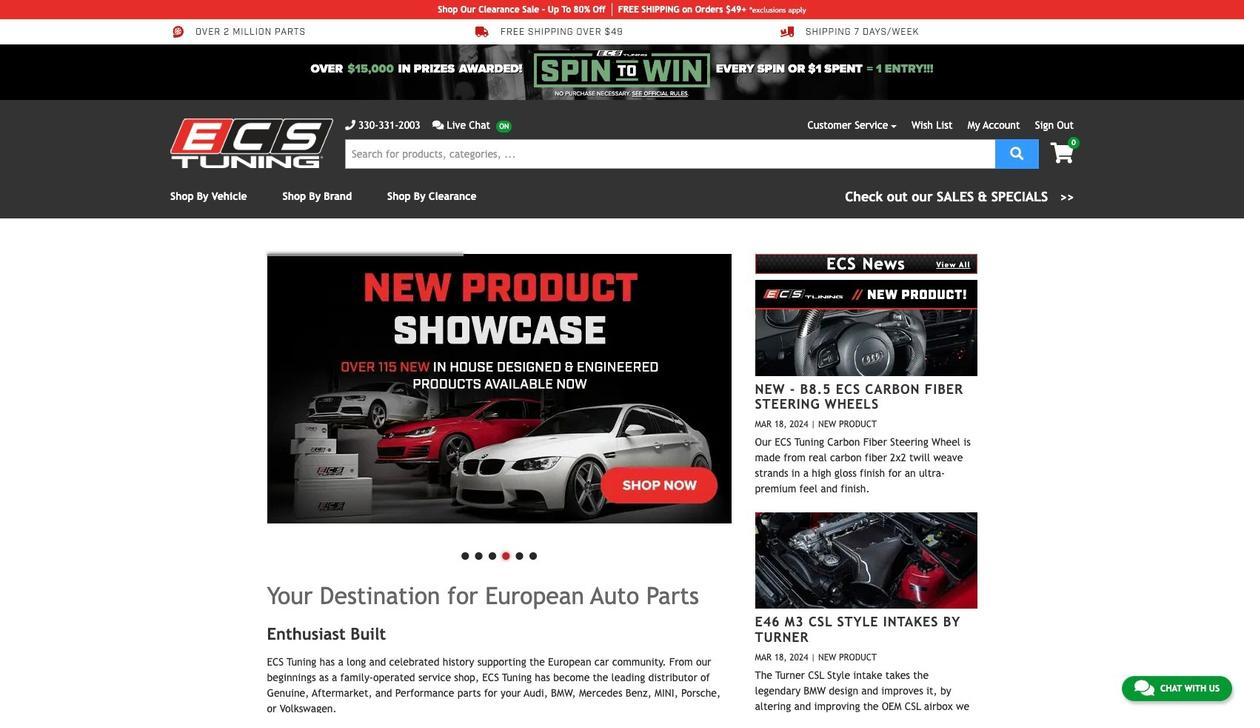 Task type: vqa. For each thing, say whether or not it's contained in the screenshot.
shopping cart image in the right top of the page
yes



Task type: locate. For each thing, give the bounding box(es) containing it.
0 horizontal spatial comments image
[[432, 120, 444, 130]]

0 vertical spatial comments image
[[432, 120, 444, 130]]

comments image
[[432, 120, 444, 130], [1135, 679, 1155, 697]]

shopping cart image
[[1051, 143, 1074, 164]]

e46 m3 csl style intakes by turner image
[[755, 513, 978, 609]]

new - b8.5 ecs carbon fiber steering wheels image
[[755, 280, 978, 376]]

1 horizontal spatial comments image
[[1135, 679, 1155, 697]]



Task type: describe. For each thing, give the bounding box(es) containing it.
1 vertical spatial comments image
[[1135, 679, 1155, 697]]

generic - monthly recap image
[[267, 254, 732, 524]]

phone image
[[345, 120, 356, 130]]

ecs tuning image
[[170, 119, 333, 168]]

Search text field
[[345, 139, 996, 169]]

ecs tuning 'spin to win' contest logo image
[[534, 50, 711, 87]]

search image
[[1011, 146, 1024, 160]]



